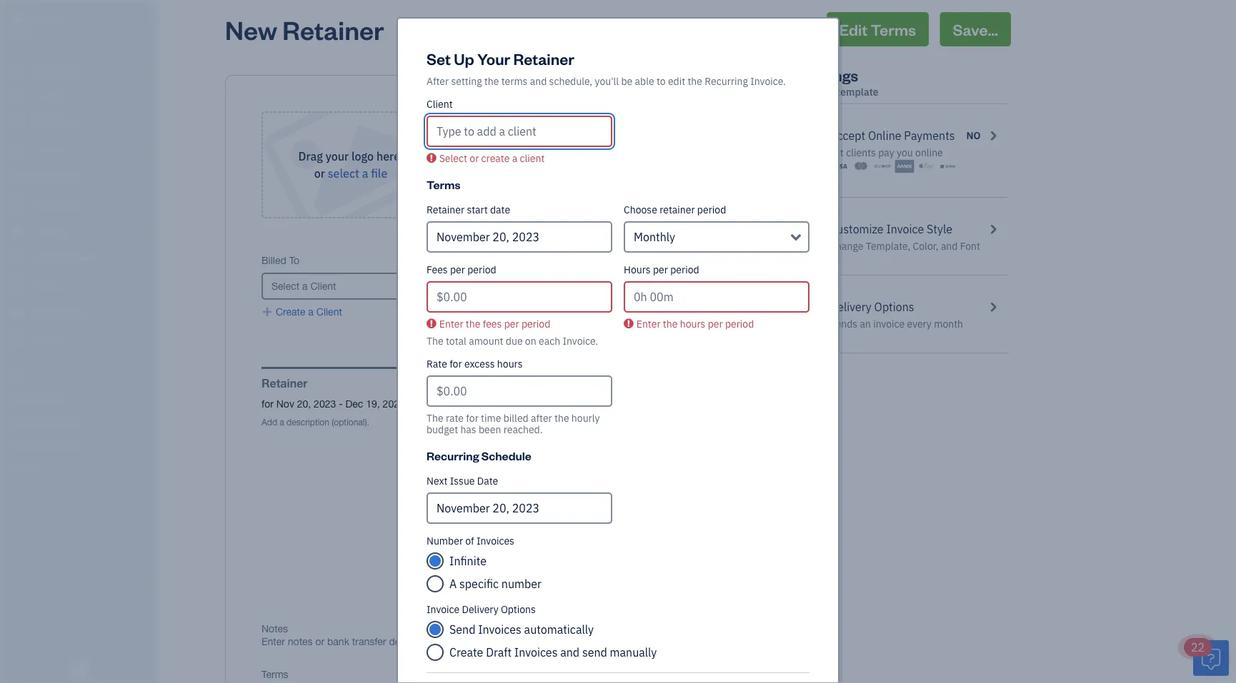 Task type: describe. For each thing, give the bounding box(es) containing it.
to
[[657, 75, 666, 88]]

Add a description (optional). text field
[[262, 417, 601, 428]]

chevronright image
[[987, 299, 1000, 316]]

the left terms
[[484, 75, 499, 88]]

owner
[[11, 29, 38, 40]]

invoice number 0000001
[[524, 255, 595, 279]]

fees
[[483, 318, 502, 331]]

the rate for time billed after the hourly budget has been reached.
[[427, 412, 600, 437]]

a for add a discount
[[597, 480, 602, 492]]

0 vertical spatial delivery
[[830, 300, 872, 315]]

for nov 20, 2023 - dec 19, 2023
[[262, 398, 405, 410]]

create
[[481, 152, 510, 165]]

cancel button
[[743, 12, 818, 46]]

invoice. inside set up your retainer after setting the terms and schedule, you'll be able to edit the recurring invoice.
[[750, 75, 786, 88]]

an
[[860, 318, 871, 331]]

date
[[490, 203, 510, 217]]

or
[[470, 152, 479, 165]]

Hours per period text field
[[624, 282, 810, 313]]

draft
[[486, 646, 512, 661]]

enter for enter the fees per period
[[439, 318, 463, 331]]

client inside the set up your retainer dialog
[[427, 98, 453, 111]]

invoices for draft
[[514, 646, 558, 661]]

0 vertical spatial options
[[874, 300, 914, 315]]

retainer inside set up your retainer after setting the terms and schedule, you'll be able to edit the recurring invoice.
[[513, 48, 574, 69]]

be
[[621, 75, 633, 88]]

for
[[800, 85, 815, 99]]

a for select a file
[[362, 166, 368, 181]]

a
[[449, 577, 457, 592]]

this
[[817, 85, 834, 99]]

accept
[[830, 128, 865, 143]]

timer image
[[9, 252, 26, 267]]

number of invoices option group
[[427, 553, 810, 593]]

plus image
[[262, 306, 273, 319]]

change template, color, and font
[[830, 240, 980, 253]]

the total amount due on each invoice.
[[427, 335, 598, 348]]

hourly
[[572, 412, 600, 425]]

the right edit
[[688, 75, 702, 88]]

Rate for excess hours text field
[[427, 376, 612, 407]]

and inside set up your retainer after setting the terms and schedule, you'll be able to edit the recurring invoice.
[[530, 75, 547, 88]]

of for number
[[465, 535, 474, 548]]

add
[[575, 480, 594, 492]]

date inside the set up your retainer dialog
[[477, 475, 498, 488]]

enter the hours per period
[[636, 318, 754, 331]]

19,
[[366, 398, 380, 410]]

let
[[830, 146, 844, 159]]

period down hours per period text box
[[725, 318, 754, 331]]

delivery options
[[830, 300, 914, 315]]

rate
[[446, 412, 464, 425]]

hours per period
[[624, 263, 699, 277]]

freshbooks image
[[67, 661, 90, 678]]

1 horizontal spatial edit terms
[[839, 19, 916, 39]]

1 vertical spatial invoice.
[[563, 335, 598, 348]]

automatically
[[524, 623, 594, 638]]

edit
[[668, 75, 685, 88]]

has
[[460, 423, 476, 437]]

bank image
[[938, 159, 957, 174]]

Reference Number text field
[[524, 311, 625, 323]]

set up your retainer dialog
[[0, 0, 1236, 684]]

you
[[897, 146, 913, 159]]

customize
[[830, 222, 884, 237]]

excess
[[464, 358, 495, 371]]

amount
[[661, 255, 697, 267]]

no
[[966, 129, 981, 142]]

customize invoice style
[[830, 222, 953, 237]]

period for fees per period
[[467, 263, 496, 277]]

per down hours per period text box
[[708, 318, 723, 331]]

chevronright image for no
[[987, 127, 1000, 144]]

create a client button
[[262, 306, 342, 319]]

rate for excess hours
[[427, 358, 523, 371]]

fees
[[427, 263, 448, 277]]

apple pay image
[[917, 159, 936, 174]]

notes
[[262, 623, 288, 635]]

0 horizontal spatial edit
[[425, 398, 442, 410]]

recurring schedule
[[427, 448, 531, 463]]

nelson
[[11, 13, 48, 28]]

hours
[[624, 263, 651, 277]]

accept online payments
[[830, 128, 955, 143]]

save…
[[953, 19, 998, 39]]

pencil image
[[413, 398, 425, 411]]

set
[[427, 48, 451, 69]]

billed
[[504, 412, 529, 425]]

and for create draft invoices and send manually
[[560, 646, 580, 661]]

settings image
[[11, 462, 153, 473]]

20,
[[297, 398, 311, 410]]

sends an invoice every month
[[830, 318, 963, 331]]

invoice for invoice delivery options
[[427, 603, 460, 617]]

choose retainer period
[[624, 203, 726, 217]]

create for create a client
[[276, 306, 305, 318]]

0 vertical spatial hours
[[680, 318, 706, 331]]

due inside amount due ( usd ) $0.00
[[699, 255, 717, 267]]

Invoice issue date in MM/DD/YYYY format text field
[[427, 493, 612, 524]]

-
[[339, 398, 343, 410]]

1 vertical spatial for
[[262, 398, 274, 410]]

for inside the rate for time billed after the hourly budget has been reached.
[[466, 412, 479, 425]]

reached.
[[504, 423, 543, 437]]

invoice
[[873, 318, 905, 331]]

issue inside the set up your retainer dialog
[[450, 475, 475, 488]]

a inside dialog
[[512, 152, 517, 165]]

client image
[[9, 89, 26, 104]]

new retainer
[[225, 12, 384, 46]]

exclamationcircle image
[[624, 318, 634, 330]]

on
[[525, 335, 536, 348]]

0000001
[[524, 268, 563, 279]]

budget
[[427, 423, 458, 437]]

payments
[[904, 128, 955, 143]]

the left fees
[[466, 318, 480, 331]]

add a discount
[[575, 480, 644, 492]]

save… button
[[940, 12, 1011, 46]]

online
[[915, 146, 943, 159]]

next issue date
[[427, 475, 498, 488]]

retainer start date
[[427, 203, 510, 217]]

bank connections image
[[11, 439, 153, 450]]

total
[[446, 335, 467, 348]]

client
[[520, 152, 545, 165]]

number inside invoice number 0000001
[[559, 255, 595, 267]]

each
[[539, 335, 560, 348]]

month
[[934, 318, 963, 331]]

pay
[[878, 146, 894, 159]]

nelson llc owner
[[11, 13, 69, 40]]

number of invoices
[[427, 535, 514, 548]]

per right the fees
[[450, 263, 465, 277]]

project image
[[9, 225, 26, 239]]

terms
[[501, 75, 528, 88]]

edit terms button for retainer
[[413, 398, 472, 411]]

0 horizontal spatial hours
[[497, 358, 523, 371]]

cancel
[[755, 19, 805, 39]]

after
[[427, 75, 449, 88]]

new
[[225, 12, 277, 46]]

to
[[289, 255, 300, 267]]

american express image
[[895, 159, 914, 174]]

next
[[427, 475, 448, 488]]



Task type: vqa. For each thing, say whether or not it's contained in the screenshot.
Nelson LLC Owner
yes



Task type: locate. For each thing, give the bounding box(es) containing it.
schedule
[[481, 448, 531, 463]]

fees per period
[[427, 263, 496, 277]]

hours down the total amount due on each invoice.
[[497, 358, 523, 371]]

number
[[559, 255, 595, 267], [427, 535, 463, 548]]

send
[[449, 623, 476, 638]]

0 vertical spatial invoice
[[886, 222, 924, 237]]

invoice for invoice number 0000001
[[524, 255, 556, 267]]

enter up total
[[439, 318, 463, 331]]

1 horizontal spatial of
[[465, 535, 474, 548]]

terms
[[871, 19, 916, 39], [427, 176, 460, 192], [445, 398, 472, 410], [262, 669, 288, 681]]

1 horizontal spatial 2023
[[383, 398, 405, 410]]

dec
[[345, 398, 363, 410]]

Retainer period field
[[624, 222, 810, 253]]

period up on
[[522, 318, 550, 331]]

money image
[[9, 279, 26, 294]]

1 vertical spatial chevronright image
[[987, 221, 1000, 238]]

refresh image
[[808, 299, 821, 316]]

2 horizontal spatial for
[[466, 412, 479, 425]]

invoice up the change template, color, and font
[[886, 222, 924, 237]]

invoices for of
[[477, 535, 514, 548]]

select
[[439, 152, 467, 165]]

number up infinite
[[427, 535, 463, 548]]

options inside option group
[[501, 603, 536, 617]]

due left '('
[[699, 255, 717, 267]]

the inside the rate for time billed after the hourly budget has been reached.
[[555, 412, 569, 425]]

period left '('
[[670, 263, 699, 277]]

exclamationcircle image for enter
[[427, 318, 436, 330]]

select or create a client
[[439, 152, 545, 165]]

of inside the set up your retainer dialog
[[465, 535, 474, 548]]

0 vertical spatial due
[[699, 255, 717, 267]]

1 the from the top
[[427, 335, 443, 348]]

options
[[874, 300, 914, 315], [501, 603, 536, 617]]

2 2023 from the left
[[383, 398, 405, 410]]

the inside the rate for time billed after the hourly budget has been reached.
[[427, 412, 443, 425]]

0 vertical spatial number
[[559, 255, 595, 267]]

manually
[[610, 646, 657, 661]]

change
[[830, 240, 864, 253]]

exclamationcircle image left select at the left top of the page
[[427, 152, 436, 164]]

team members image
[[11, 393, 153, 404]]

0 vertical spatial issue
[[453, 255, 476, 267]]

client
[[427, 98, 453, 111], [316, 306, 342, 318]]

edit
[[839, 19, 868, 39], [425, 398, 442, 410]]

Client text field
[[428, 117, 611, 146]]

settings
[[800, 65, 858, 85]]

per
[[450, 263, 465, 277], [653, 263, 668, 277], [504, 318, 519, 331], [708, 318, 723, 331]]

period for hours per period
[[670, 263, 699, 277]]

date inside date of issue 11/20/2023
[[417, 255, 438, 267]]

the right exclamationcircle icon
[[663, 318, 678, 331]]

0 vertical spatial the
[[427, 335, 443, 348]]

time
[[481, 412, 501, 425]]

1 horizontal spatial edit terms button
[[827, 12, 929, 46]]

0 horizontal spatial delivery
[[462, 603, 498, 617]]

enter
[[439, 318, 463, 331], [636, 318, 661, 331]]

discover image
[[873, 159, 892, 174]]

expense image
[[9, 198, 26, 212]]

11/20/2023
[[417, 268, 468, 279]]

2 vertical spatial and
[[560, 646, 580, 661]]

1 vertical spatial of
[[465, 535, 474, 548]]

select
[[328, 166, 359, 181]]

1 horizontal spatial create
[[449, 646, 483, 661]]

create right plus icon
[[276, 306, 305, 318]]

1 vertical spatial and
[[941, 240, 958, 253]]

0 vertical spatial edit terms button
[[827, 12, 929, 46]]

0000001 button
[[524, 267, 628, 280]]

monthly
[[634, 230, 675, 245]]

recurring right edit
[[705, 75, 748, 88]]

11/20/2023 button
[[417, 267, 503, 280]]

number up 0000001 button
[[559, 255, 595, 267]]

clients
[[846, 146, 876, 159]]

invoice image
[[9, 144, 26, 158]]

amount due ( usd ) $0.00
[[661, 255, 746, 295]]

2 horizontal spatial and
[[941, 240, 958, 253]]

1 horizontal spatial for
[[450, 358, 462, 371]]

1 vertical spatial edit terms button
[[413, 398, 472, 411]]

1 vertical spatial invoices
[[478, 623, 522, 638]]

0 horizontal spatial invoice.
[[563, 335, 598, 348]]

0 vertical spatial client
[[427, 98, 453, 111]]

discount
[[605, 480, 644, 492]]

client inside button
[[316, 306, 342, 318]]

due down '11/20/2023'
[[417, 298, 435, 310]]

delivery down specific
[[462, 603, 498, 617]]

after
[[531, 412, 552, 425]]

1 horizontal spatial due
[[699, 255, 717, 267]]

your
[[477, 48, 510, 69]]

edit terms button up settings for this template
[[827, 12, 929, 46]]

invoice delivery options option group
[[421, 603, 815, 662]]

1 vertical spatial hours
[[497, 358, 523, 371]]

a for create a client
[[308, 306, 314, 318]]

1 horizontal spatial edit
[[839, 19, 868, 39]]

send invoices automatically
[[449, 623, 594, 638]]

1 horizontal spatial invoice
[[524, 255, 556, 267]]

invoice
[[886, 222, 924, 237], [524, 255, 556, 267], [427, 603, 460, 617]]

you'll
[[595, 75, 619, 88]]

edit terms button for new retainer
[[827, 12, 929, 46]]

1 vertical spatial the
[[427, 412, 443, 425]]

invoices up infinite
[[477, 535, 514, 548]]

1 horizontal spatial delivery
[[830, 300, 872, 315]]

the left rate
[[427, 412, 443, 425]]

2 vertical spatial date
[[477, 475, 498, 488]]

0 horizontal spatial for
[[262, 398, 274, 410]]

the left total
[[427, 335, 443, 348]]

issue up 11/20/2023 button
[[453, 255, 476, 267]]

invoices down send invoices automatically
[[514, 646, 558, 661]]

send
[[582, 646, 607, 661]]

set up your retainer after setting the terms and schedule, you'll be able to edit the recurring invoice.
[[427, 48, 786, 88]]

of for date
[[441, 255, 450, 267]]

0 horizontal spatial of
[[441, 255, 450, 267]]

edit terms button up rate
[[413, 398, 472, 411]]

delivery up the sends
[[830, 300, 872, 315]]

0 horizontal spatial number
[[427, 535, 463, 548]]

0 vertical spatial date
[[417, 255, 438, 267]]

dashboard image
[[9, 62, 26, 76]]

invoice. left for
[[750, 75, 786, 88]]

chevronright image right the no
[[987, 127, 1000, 144]]

exclamationcircle image for select
[[427, 152, 436, 164]]

paintbrush image
[[808, 221, 821, 238]]

1 enter from the left
[[439, 318, 463, 331]]

of inside date of issue 11/20/2023
[[441, 255, 450, 267]]

a left file
[[362, 166, 368, 181]]

invoice inside option group
[[427, 603, 460, 617]]

0 horizontal spatial due
[[417, 298, 435, 310]]

1 horizontal spatial options
[[874, 300, 914, 315]]

a specific number
[[449, 577, 542, 592]]

1 vertical spatial edit terms
[[425, 398, 472, 410]]

(
[[720, 255, 723, 267]]

font
[[960, 240, 980, 253]]

main element
[[0, 0, 193, 684]]

0 horizontal spatial create
[[276, 306, 305, 318]]

options up sends an invoice every month
[[874, 300, 914, 315]]

create for create draft invoices and send manually
[[449, 646, 483, 661]]

date down recurring schedule
[[477, 475, 498, 488]]

rate
[[427, 358, 447, 371]]

billed
[[262, 255, 286, 267]]

2 chevronright image from the top
[[987, 221, 1000, 238]]

0 vertical spatial for
[[450, 358, 462, 371]]

0 horizontal spatial options
[[501, 603, 536, 617]]

invoice. down reference number text field
[[563, 335, 598, 348]]

0 vertical spatial edit terms
[[839, 19, 916, 39]]

0 vertical spatial create
[[276, 306, 305, 318]]

and
[[530, 75, 547, 88], [941, 240, 958, 253], [560, 646, 580, 661]]

0 horizontal spatial and
[[530, 75, 547, 88]]

invoice inside invoice number 0000001
[[524, 255, 556, 267]]

0 horizontal spatial invoice
[[427, 603, 460, 617]]

start
[[467, 203, 488, 217]]

per right hours
[[653, 263, 668, 277]]

a right plus icon
[[308, 306, 314, 318]]

and down style
[[941, 240, 958, 253]]

due
[[506, 335, 523, 348]]

Start date in MM/DD/YYYY format text field
[[427, 222, 612, 253]]

1 vertical spatial exclamationcircle image
[[427, 318, 436, 330]]

period for choose retainer period
[[697, 203, 726, 217]]

been
[[479, 423, 501, 437]]

date
[[417, 255, 438, 267], [438, 298, 459, 310], [477, 475, 498, 488]]

1 horizontal spatial client
[[427, 98, 453, 111]]

of up infinite
[[465, 535, 474, 548]]

color,
[[913, 240, 939, 253]]

a right add
[[597, 480, 602, 492]]

chevronright image
[[987, 127, 1000, 144], [987, 221, 1000, 238]]

1 vertical spatial date
[[438, 298, 459, 310]]

invoice down a
[[427, 603, 460, 617]]

issue inside date of issue 11/20/2023
[[453, 255, 476, 267]]

number inside the set up your retainer dialog
[[427, 535, 463, 548]]

1 vertical spatial edit
[[425, 398, 442, 410]]

2 exclamationcircle image from the top
[[427, 318, 436, 330]]

0 horizontal spatial recurring
[[427, 448, 479, 463]]

mastercard image
[[852, 159, 871, 174]]

Fees per period text field
[[427, 282, 612, 313]]

1 vertical spatial create
[[449, 646, 483, 661]]

number
[[501, 577, 542, 592]]

0 vertical spatial of
[[441, 255, 450, 267]]

and for change template, color, and font
[[941, 240, 958, 253]]

1 vertical spatial client
[[316, 306, 342, 318]]

invoice up 0000001
[[524, 255, 556, 267]]

up
[[454, 48, 474, 69]]

retainer
[[660, 203, 695, 217]]

2 enter from the left
[[636, 318, 661, 331]]

reference
[[524, 298, 570, 310]]

0 vertical spatial exclamationcircle image
[[427, 152, 436, 164]]

0 horizontal spatial client
[[316, 306, 342, 318]]

estimate image
[[9, 116, 26, 131]]

style
[[927, 222, 953, 237]]

1 vertical spatial recurring
[[427, 448, 479, 463]]

1 2023 from the left
[[314, 398, 336, 410]]

exclamationcircle image
[[427, 152, 436, 164], [427, 318, 436, 330]]

the for the total amount due on each invoice.
[[427, 335, 443, 348]]

sends
[[830, 318, 858, 331]]

enter right exclamationcircle icon
[[636, 318, 661, 331]]

0 vertical spatial recurring
[[705, 75, 748, 88]]

hours down hours per period text box
[[680, 318, 706, 331]]

billed to
[[262, 255, 300, 267]]

payment image
[[9, 171, 26, 185]]

0 horizontal spatial edit terms
[[425, 398, 472, 410]]

the right "after"
[[555, 412, 569, 425]]

create a client
[[276, 306, 342, 318]]

create inside button
[[276, 306, 305, 318]]

0 vertical spatial invoice.
[[750, 75, 786, 88]]

date of issue 11/20/2023
[[417, 255, 476, 279]]

and inside invoice delivery options option group
[[560, 646, 580, 661]]

terms inside the set up your retainer dialog
[[427, 176, 460, 192]]

1 horizontal spatial and
[[560, 646, 580, 661]]

create down "send"
[[449, 646, 483, 661]]

enter for enter the hours per period
[[636, 318, 661, 331]]

1 vertical spatial invoice
[[524, 255, 556, 267]]

nov
[[276, 398, 294, 410]]

0 vertical spatial invoices
[[477, 535, 514, 548]]

exclamationcircle image down due date
[[427, 318, 436, 330]]

delivery inside option group
[[462, 603, 498, 617]]

a
[[512, 152, 517, 165], [362, 166, 368, 181], [308, 306, 314, 318], [597, 480, 602, 492]]

online
[[868, 128, 901, 143]]

1 horizontal spatial enter
[[636, 318, 661, 331]]

edit terms up settings for this template
[[839, 19, 916, 39]]

1 vertical spatial delivery
[[462, 603, 498, 617]]

1 horizontal spatial hours
[[680, 318, 706, 331]]

delivery
[[830, 300, 872, 315], [462, 603, 498, 617]]

period right the fees
[[467, 263, 496, 277]]

report image
[[9, 334, 26, 348]]

options up send invoices automatically
[[501, 603, 536, 617]]

client right plus icon
[[316, 306, 342, 318]]

0 vertical spatial and
[[530, 75, 547, 88]]

the
[[427, 335, 443, 348], [427, 412, 443, 425]]

2 horizontal spatial invoice
[[886, 222, 924, 237]]

Notes text field
[[262, 636, 746, 648]]

0 horizontal spatial 2023
[[314, 398, 336, 410]]

infinite
[[449, 554, 487, 569]]

date up '11/20/2023'
[[417, 255, 438, 267]]

recurring inside set up your retainer after setting the terms and schedule, you'll be able to edit the recurring invoice.
[[705, 75, 748, 88]]

create
[[276, 306, 305, 318], [449, 646, 483, 661]]

invoices
[[477, 535, 514, 548], [478, 623, 522, 638], [514, 646, 558, 661]]

chart image
[[9, 307, 26, 321]]

1 chevronright image from the top
[[987, 127, 1000, 144]]

client down after
[[427, 98, 453, 111]]

1 vertical spatial number
[[427, 535, 463, 548]]

period up retainer period field
[[697, 203, 726, 217]]

apps image
[[11, 370, 153, 382]]

2 vertical spatial invoices
[[514, 646, 558, 661]]

1 horizontal spatial recurring
[[705, 75, 748, 88]]

create inside invoice delivery options option group
[[449, 646, 483, 661]]

2 vertical spatial for
[[466, 412, 479, 425]]

and right terms
[[530, 75, 547, 88]]

of up '11/20/2023'
[[441, 255, 450, 267]]

items and services image
[[11, 416, 153, 427]]

edit up settings
[[839, 19, 868, 39]]

edit terms up rate
[[425, 398, 472, 410]]

0 horizontal spatial enter
[[439, 318, 463, 331]]

1 vertical spatial issue
[[450, 475, 475, 488]]

date down '11/20/2023'
[[438, 298, 459, 310]]

2023 right 19,
[[383, 398, 405, 410]]

a left client
[[512, 152, 517, 165]]

0 vertical spatial edit
[[839, 19, 868, 39]]

1 vertical spatial due
[[417, 298, 435, 310]]

the for the rate for time billed after the hourly budget has been reached.
[[427, 412, 443, 425]]

1 vertical spatial options
[[501, 603, 536, 617]]

visa image
[[830, 159, 849, 174]]

edit up add a description (optional). "text field"
[[425, 398, 442, 410]]

chevronright image right style
[[987, 221, 1000, 238]]

add a discount button
[[575, 480, 644, 493]]

1 horizontal spatial invoice.
[[750, 75, 786, 88]]

chevronright image for customize invoice style
[[987, 221, 1000, 238]]

specific
[[459, 577, 499, 592]]

2 vertical spatial invoice
[[427, 603, 460, 617]]

0 horizontal spatial edit terms button
[[413, 398, 472, 411]]

every
[[907, 318, 932, 331]]

recurring up next issue date
[[427, 448, 479, 463]]

2023 left "-"
[[314, 398, 336, 410]]

1 horizontal spatial number
[[559, 255, 595, 267]]

per up the total amount due on each invoice.
[[504, 318, 519, 331]]

issue right next
[[450, 475, 475, 488]]

and left send
[[560, 646, 580, 661]]

able
[[635, 75, 654, 88]]

1 exclamationcircle image from the top
[[427, 152, 436, 164]]

0 vertical spatial chevronright image
[[987, 127, 1000, 144]]

2 the from the top
[[427, 412, 443, 425]]

invoices up draft
[[478, 623, 522, 638]]



